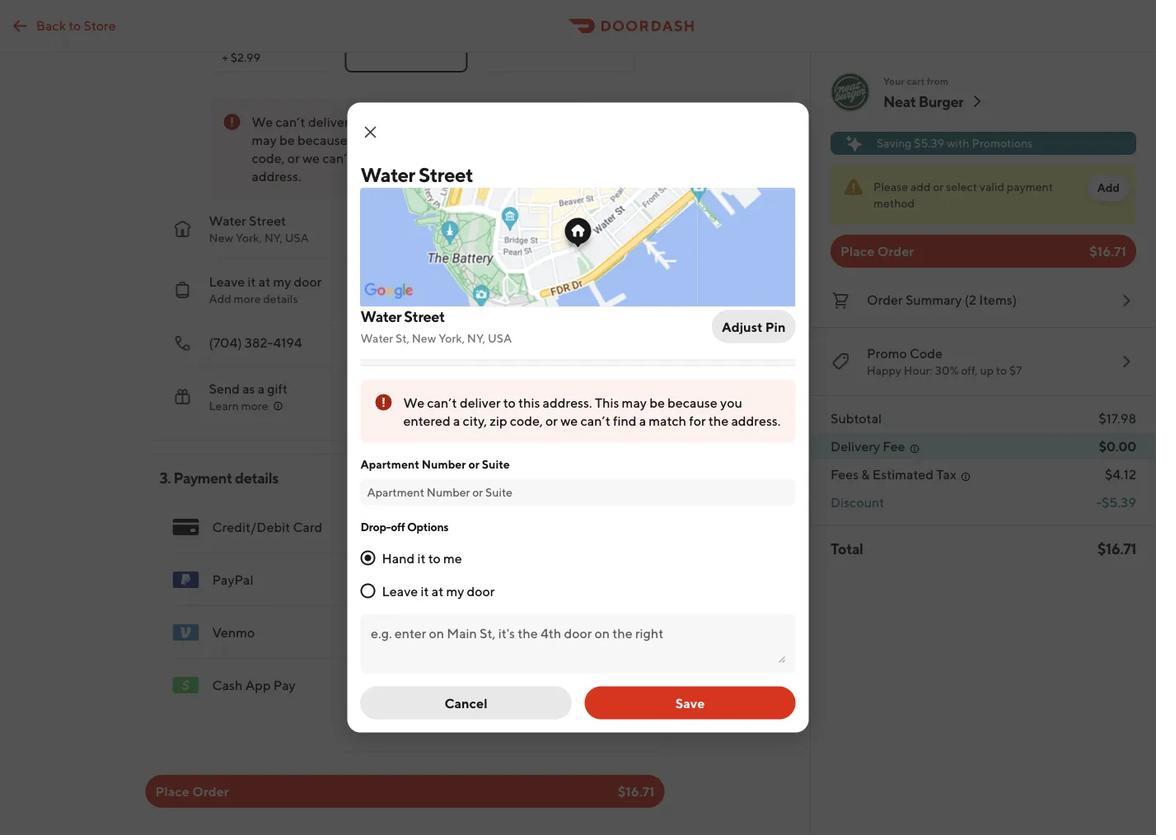 Task type: vqa. For each thing, say whether or not it's contained in the screenshot.
right Leave
yes



Task type: describe. For each thing, give the bounding box(es) containing it.
add new payment method image for venmo
[[618, 623, 638, 643]]

credit/debit
[[212, 520, 290, 535]]

neat burger button
[[884, 91, 987, 111]]

1 vertical spatial we can't deliver to this address. this may be because you entered a city, zip code, or we can't find a match for the address. status
[[361, 380, 796, 443]]

(2
[[965, 292, 977, 308]]

off
[[391, 520, 405, 534]]

off,
[[961, 364, 978, 377]]

-
[[1096, 495, 1102, 511]]

up
[[980, 364, 994, 377]]

payment
[[1007, 180, 1053, 194]]

promotions
[[972, 136, 1033, 150]]

estimated
[[873, 467, 934, 483]]

this for bottom we can't deliver to this address. this may be because you entered a city, zip code, or we can't find a match for the address. status
[[595, 395, 619, 410]]

water street
[[361, 163, 473, 187]]

leave it at my door add more details
[[209, 274, 322, 306]]

to left me
[[428, 551, 441, 566]]

st,
[[396, 331, 410, 345]]

learn
[[209, 399, 239, 413]]

pay
[[273, 678, 296, 694]]

powered by google image
[[365, 283, 413, 300]]

saving
[[877, 136, 912, 150]]

to up water street
[[352, 114, 364, 130]]

1 vertical spatial place
[[155, 784, 189, 800]]

tax
[[936, 467, 957, 483]]

the for bottom we can't deliver to this address. this may be because you entered a city, zip code, or we can't find a match for the address. status
[[709, 413, 729, 429]]

may for bottom we can't deliver to this address. this may be because you entered a city, zip code, or we can't find a match for the address. status
[[622, 395, 647, 410]]

apartment number or suite
[[361, 457, 510, 471]]

zip for bottom we can't deliver to this address. this may be because you entered a city, zip code, or we can't find a match for the address. status
[[490, 413, 507, 429]]

it for hand it to me
[[417, 551, 426, 566]]

+
[[222, 51, 228, 64]]

$17.98
[[1099, 411, 1137, 427]]

back
[[36, 17, 66, 33]]

details inside leave it at my door add more details
[[263, 292, 298, 306]]

summary
[[906, 292, 962, 308]]

saving $5.39 with promotions
[[877, 136, 1033, 150]]

drop-off options
[[361, 520, 449, 534]]

apartment
[[361, 457, 419, 471]]

be for bottom we can't deliver to this address. this may be because you entered a city, zip code, or we can't find a match for the address. status
[[650, 395, 665, 410]]

total
[[831, 540, 863, 558]]

find for we can't deliver to this address. this may be because you entered a city, zip code, or we can't find a match for the address. status to the top
[[355, 150, 379, 166]]

new inside water street new york,  ny,  usa
[[209, 231, 233, 245]]

entered for we can't deliver to this address. this may be because you entered a city, zip code, or we can't find a match for the address. status to the top
[[375, 132, 422, 148]]

(704)
[[209, 335, 242, 351]]

method
[[874, 197, 915, 210]]

time
[[545, 14, 569, 28]]

water street water st, new york, ny, usa
[[361, 308, 512, 345]]

$2.99
[[230, 51, 261, 64]]

items)
[[979, 292, 1017, 308]]

deliver for we can't deliver to this address. this may be because you entered a city, zip code, or we can't find a match for the address. status to the top
[[308, 114, 349, 130]]

status containing please add or select valid payment method
[[831, 165, 1137, 225]]

neat
[[884, 92, 916, 110]]

it for leave it at my door add more details
[[248, 274, 256, 290]]

can't left water street
[[322, 150, 352, 166]]

you for we can't deliver to this address. this may be because you entered a city, zip code, or we can't find a match for the address. status to the top
[[350, 132, 372, 148]]

we for we can't deliver to this address. this may be because you entered a city, zip code, or we can't find a match for the address. status to the top
[[302, 150, 320, 166]]

promo
[[867, 346, 907, 361]]

pin
[[765, 319, 786, 335]]

water street new york,  ny,  usa
[[209, 213, 309, 245]]

my for leave it at my door add more details
[[273, 274, 291, 290]]

water for water street new york,  ny,  usa
[[209, 213, 246, 229]]

leave it at my door
[[382, 584, 495, 599]]

0 vertical spatial order
[[877, 244, 914, 259]]

back to store button
[[0, 9, 126, 42]]

your
[[884, 75, 905, 87]]

select
[[946, 180, 978, 194]]

water for water street
[[361, 163, 415, 187]]

entered for bottom we can't deliver to this address. this may be because you entered a city, zip code, or we can't find a match for the address. status
[[403, 413, 451, 429]]

add button
[[1087, 175, 1130, 201]]

adjust pin
[[722, 319, 786, 335]]

happy
[[867, 364, 902, 377]]

add
[[911, 180, 931, 194]]

my for leave it at my door
[[446, 584, 464, 599]]

send
[[209, 381, 240, 397]]

back to store
[[36, 17, 116, 33]]

3. payment
[[159, 469, 232, 487]]

to right the back
[[69, 17, 81, 33]]

&
[[862, 467, 870, 483]]

learn more
[[209, 399, 268, 413]]

2 vertical spatial order
[[192, 784, 229, 800]]

the for we can't deliver to this address. this may be because you entered a city, zip code, or we can't find a match for the address. status to the top
[[450, 150, 471, 166]]

or left suite
[[468, 457, 480, 471]]

discount
[[831, 495, 885, 511]]

adjust pin button
[[712, 310, 796, 343]]

1 vertical spatial because
[[668, 395, 718, 410]]

cancel
[[445, 696, 488, 711]]

match for bottom we can't deliver to this address. this may be because you entered a city, zip code, or we can't find a match for the address. status
[[649, 413, 687, 429]]

york, inside water street new york,  ny,  usa
[[236, 231, 262, 245]]

fees
[[831, 467, 859, 483]]

neat burger
[[884, 92, 964, 110]]

it for leave it at my door
[[421, 584, 429, 599]]

find for bottom we can't deliver to this address. this may be because you entered a city, zip code, or we can't find a match for the address. status
[[613, 413, 637, 429]]

more inside button
[[241, 399, 268, 413]]

1 vertical spatial details
[[235, 469, 278, 487]]

save button
[[585, 687, 796, 720]]

me
[[443, 551, 462, 566]]

+ $2.99
[[222, 51, 261, 64]]

save
[[676, 696, 705, 711]]

-$5.39
[[1096, 495, 1137, 511]]

venmo
[[212, 625, 255, 641]]

credit/debit card
[[212, 520, 323, 535]]

Apartment Number or Suite text field
[[367, 484, 789, 501]]

0 vertical spatial place order
[[841, 244, 914, 259]]

(704) 382-4194
[[209, 335, 302, 351]]

$5.39 for -
[[1102, 495, 1137, 511]]

street for water street
[[419, 163, 473, 187]]

1 vertical spatial $16.71
[[1098, 540, 1137, 558]]

ny, inside water street new york,  ny,  usa
[[264, 231, 283, 245]]

2 vertical spatial $16.71
[[618, 784, 655, 800]]

learn more button
[[209, 398, 285, 415]]

we can't deliver to this address. this may be because you entered a city, zip code, or we can't find a match for the address. button
[[209, 99, 588, 199]]

door for leave it at my door
[[467, 584, 495, 599]]

drop-
[[361, 520, 391, 534]]

be for we can't deliver to this address. this may be because you entered a city, zip code, or we can't find a match for the address. status to the top
[[279, 132, 295, 148]]

subtotal
[[831, 411, 882, 427]]



Task type: locate. For each thing, give the bounding box(es) containing it.
option group
[[209, 0, 638, 73]]

more inside leave it at my door add more details
[[234, 292, 261, 306]]

more
[[234, 292, 261, 306], [241, 399, 268, 413]]

add inside leave it at my door add more details
[[209, 292, 231, 306]]

this inside button
[[443, 114, 468, 130]]

1 horizontal spatial find
[[613, 413, 637, 429]]

deliver for bottom we can't deliver to this address. this may be because you entered a city, zip code, or we can't find a match for the address. status
[[460, 395, 501, 410]]

0 horizontal spatial place order
[[155, 784, 229, 800]]

or
[[288, 150, 300, 166], [933, 180, 944, 194], [546, 413, 558, 429], [468, 457, 480, 471]]

0 horizontal spatial the
[[450, 150, 471, 166]]

0 vertical spatial for
[[431, 150, 448, 166]]

0 horizontal spatial new
[[209, 231, 233, 245]]

match inside button
[[391, 150, 428, 166]]

street inside water street water st, new york, ny, usa
[[404, 308, 445, 326]]

or up water street new york,  ny,  usa at the left of the page
[[288, 150, 300, 166]]

choose
[[494, 14, 535, 28]]

city, up water street
[[434, 132, 459, 148]]

code, up water street new york,  ny,  usa at the left of the page
[[252, 150, 285, 166]]

we down (704) 382-4194 button at the top
[[403, 395, 425, 410]]

cash app pay
[[212, 678, 296, 694]]

Hand it to me radio
[[361, 551, 375, 566]]

at for leave it at my door add more details
[[259, 274, 271, 290]]

0 horizontal spatial match
[[391, 150, 428, 166]]

Leave it at my door radio
[[361, 584, 375, 599]]

it down hand it to me
[[421, 584, 429, 599]]

0 vertical spatial be
[[279, 132, 295, 148]]

0 vertical spatial $5.39
[[914, 136, 945, 150]]

or right add
[[933, 180, 944, 194]]

1 horizontal spatial at
[[432, 584, 444, 599]]

None radio
[[345, 0, 468, 73]]

0 vertical spatial ny,
[[264, 231, 283, 245]]

entered up apartment number or suite
[[403, 413, 451, 429]]

1 horizontal spatial york,
[[439, 331, 465, 345]]

add new payment method image for cash app pay
[[618, 676, 638, 696]]

it down water street new york,  ny,  usa at the left of the page
[[248, 274, 256, 290]]

cancel button
[[361, 687, 572, 720]]

can't left close image
[[276, 114, 306, 130]]

0 horizontal spatial place
[[155, 784, 189, 800]]

the
[[450, 150, 471, 166], [709, 413, 729, 429]]

zip inside button
[[461, 132, 479, 148]]

can't up apartment number or suite text box
[[581, 413, 611, 429]]

more up (704) 382-4194
[[234, 292, 261, 306]]

0 horizontal spatial we
[[302, 150, 320, 166]]

ny,
[[264, 231, 283, 245], [467, 331, 486, 345]]

street inside water street new york,  ny,  usa
[[249, 213, 286, 229]]

for inside button
[[431, 150, 448, 166]]

at down me
[[432, 584, 444, 599]]

1 vertical spatial this
[[518, 395, 540, 410]]

at down water street new york,  ny,  usa at the left of the page
[[259, 274, 271, 290]]

fees & estimated
[[831, 467, 934, 483]]

zip
[[461, 132, 479, 148], [490, 413, 507, 429]]

0 horizontal spatial this
[[367, 114, 389, 130]]

1 vertical spatial match
[[649, 413, 687, 429]]

0 horizontal spatial for
[[431, 150, 448, 166]]

code, for bottom we can't deliver to this address. this may be because you entered a city, zip code, or we can't find a match for the address. status
[[510, 413, 543, 429]]

1 horizontal spatial you
[[720, 395, 742, 410]]

please add or select valid payment method
[[874, 180, 1053, 210]]

0 vertical spatial place
[[841, 244, 875, 259]]

paypal
[[212, 572, 254, 588]]

1 vertical spatial more
[[241, 399, 268, 413]]

my down me
[[446, 584, 464, 599]]

0 vertical spatial details
[[263, 292, 298, 306]]

because inside we can't deliver to this address. this may be because you entered a city, zip code, or we can't find a match for the address. button
[[297, 132, 348, 148]]

may
[[252, 132, 277, 148], [622, 395, 647, 410]]

details
[[263, 292, 298, 306], [235, 469, 278, 487]]

0 horizontal spatial deliver
[[308, 114, 349, 130]]

city, up suite
[[463, 413, 487, 429]]

1 horizontal spatial the
[[709, 413, 729, 429]]

suite
[[482, 457, 510, 471]]

york, right st,
[[439, 331, 465, 345]]

york, up leave it at my door add more details
[[236, 231, 262, 245]]

1 vertical spatial deliver
[[460, 395, 501, 410]]

2 vertical spatial it
[[421, 584, 429, 599]]

ny, inside water street water st, new york, ny, usa
[[467, 331, 486, 345]]

water down close image
[[361, 163, 415, 187]]

1 horizontal spatial deliver
[[460, 395, 501, 410]]

it right hand
[[417, 551, 426, 566]]

0 horizontal spatial at
[[259, 274, 271, 290]]

1 horizontal spatial match
[[649, 413, 687, 429]]

1 vertical spatial door
[[467, 584, 495, 599]]

zip for we can't deliver to this address. this may be because you entered a city, zip code, or we can't find a match for the address. status to the top
[[461, 132, 479, 148]]

1 horizontal spatial place order
[[841, 244, 914, 259]]

1 vertical spatial this
[[595, 395, 619, 410]]

match
[[391, 150, 428, 166], [649, 413, 687, 429]]

hand it to me
[[382, 551, 462, 566]]

we
[[302, 150, 320, 166], [561, 413, 578, 429]]

0 vertical spatial we can't deliver to this address. this may be because you entered a city, zip code, or we can't find a match for the address. status
[[209, 99, 588, 199]]

deliver
[[308, 114, 349, 130], [460, 395, 501, 410]]

code, inside button
[[252, 150, 285, 166]]

a inside option
[[537, 14, 543, 28]]

usa
[[285, 231, 309, 245], [488, 331, 512, 345]]

or inside button
[[288, 150, 300, 166]]

my down water street new york,  ny,  usa at the left of the page
[[273, 274, 291, 290]]

add
[[1097, 181, 1120, 195], [209, 292, 231, 306]]

0 vertical spatial door
[[294, 274, 322, 290]]

street for water street water st, new york, ny, usa
[[404, 308, 445, 326]]

0 vertical spatial my
[[273, 274, 291, 290]]

we inside button
[[302, 150, 320, 166]]

0 horizontal spatial you
[[350, 132, 372, 148]]

at for leave it at my door
[[432, 584, 444, 599]]

0 horizontal spatial zip
[[461, 132, 479, 148]]

you up water street
[[350, 132, 372, 148]]

water down powered by google image
[[361, 308, 402, 326]]

0 vertical spatial add
[[1097, 181, 1120, 195]]

add up (704)
[[209, 292, 231, 306]]

1 vertical spatial you
[[720, 395, 742, 410]]

burger
[[919, 92, 964, 110]]

water inside water street new york,  ny,  usa
[[209, 213, 246, 229]]

water for water street water st, new york, ny, usa
[[361, 308, 402, 326]]

1 vertical spatial be
[[650, 395, 665, 410]]

382-
[[245, 335, 273, 351]]

0 horizontal spatial ny,
[[264, 231, 283, 245]]

a
[[537, 14, 543, 28], [425, 132, 432, 148], [381, 150, 388, 166], [258, 381, 265, 397], [453, 413, 460, 429], [639, 413, 646, 429]]

1 vertical spatial code,
[[510, 413, 543, 429]]

1 vertical spatial zip
[[490, 413, 507, 429]]

1 vertical spatial entered
[[403, 413, 451, 429]]

hand
[[382, 551, 415, 566]]

york, inside water street water st, new york, ny, usa
[[439, 331, 465, 345]]

0 vertical spatial the
[[450, 150, 471, 166]]

$4.12
[[1105, 467, 1137, 483]]

new
[[209, 231, 233, 245], [412, 331, 436, 345]]

to inside promo code happy hour: 30% off, up to $7
[[996, 364, 1007, 377]]

$5.39 for saving
[[914, 136, 945, 150]]

we can't deliver to this address. this may be because you entered a city, zip code, or we can't find a match for the address. for we can't deliver to this address. this may be because you entered a city, zip code, or we can't find a match for the address. status to the top
[[252, 114, 479, 184]]

1 horizontal spatial city,
[[463, 413, 487, 429]]

cash
[[212, 678, 243, 694]]

with
[[947, 136, 970, 150]]

we for bottom we can't deliver to this address. this may be because you entered a city, zip code, or we can't find a match for the address. status
[[403, 395, 425, 410]]

leave up (704)
[[209, 274, 245, 290]]

$5.39
[[914, 136, 945, 150], [1102, 495, 1137, 511]]

can't up 'number'
[[427, 395, 457, 410]]

street for water street new york,  ny,  usa
[[249, 213, 286, 229]]

1 vertical spatial order
[[867, 292, 903, 308]]

gift
[[267, 381, 288, 397]]

+ $2.99 radio
[[209, 0, 332, 73]]

0 vertical spatial we
[[252, 114, 273, 130]]

may for we can't deliver to this address. this may be because you entered a city, zip code, or we can't find a match for the address. status to the top
[[252, 132, 277, 148]]

1 horizontal spatial my
[[446, 584, 464, 599]]

we can't deliver to this address. this may be because you entered a city, zip code, or we can't find a match for the address. for bottom we can't deliver to this address. this may be because you entered a city, zip code, or we can't find a match for the address. status
[[403, 395, 781, 429]]

(704) 382-4194 button
[[159, 321, 638, 367]]

1 vertical spatial it
[[417, 551, 426, 566]]

0 horizontal spatial add
[[209, 292, 231, 306]]

water
[[361, 163, 415, 187], [209, 213, 246, 229], [361, 308, 402, 326], [361, 331, 393, 345]]

0 vertical spatial match
[[391, 150, 428, 166]]

$5.39 left with
[[914, 136, 945, 150]]

leave
[[209, 274, 245, 290], [382, 584, 418, 599]]

0 vertical spatial street
[[419, 163, 473, 187]]

0 vertical spatial at
[[259, 274, 271, 290]]

close image
[[361, 122, 380, 142]]

water up leave it at my door add more details
[[209, 213, 246, 229]]

usa inside water street water st, new york, ny, usa
[[488, 331, 512, 345]]

this for we can't deliver to this address. this may be because you entered a city, zip code, or we can't find a match for the address. status to the top
[[443, 114, 468, 130]]

leave right leave it at my door option
[[382, 584, 418, 599]]

1 vertical spatial find
[[613, 413, 637, 429]]

this for bottom we can't deliver to this address. this may be because you entered a city, zip code, or we can't find a match for the address. status
[[518, 395, 540, 410]]

we down $2.99
[[252, 114, 273, 130]]

valid
[[980, 180, 1005, 194]]

number
[[422, 457, 466, 471]]

door for leave it at my door add more details
[[294, 274, 322, 290]]

1 vertical spatial may
[[622, 395, 647, 410]]

zip up suite
[[490, 413, 507, 429]]

menu containing credit/debit card
[[159, 501, 651, 712]]

code, for we can't deliver to this address. this may be because you entered a city, zip code, or we can't find a match for the address. status to the top
[[252, 150, 285, 166]]

0 horizontal spatial find
[[355, 150, 379, 166]]

1 vertical spatial my
[[446, 584, 464, 599]]

1 vertical spatial for
[[689, 413, 706, 429]]

can't
[[276, 114, 306, 130], [322, 150, 352, 166], [427, 395, 457, 410], [581, 413, 611, 429]]

my
[[273, 274, 291, 290], [446, 584, 464, 599]]

be
[[279, 132, 295, 148], [650, 395, 665, 410]]

1 vertical spatial usa
[[488, 331, 512, 345]]

city, inside we can't deliver to this address. this may be because you entered a city, zip code, or we can't find a match for the address. button
[[434, 132, 459, 148]]

0 vertical spatial this
[[367, 114, 389, 130]]

city, for bottom we can't deliver to this address. this may be because you entered a city, zip code, or we can't find a match for the address. status
[[463, 413, 487, 429]]

the inside button
[[450, 150, 471, 166]]

find
[[355, 150, 379, 166], [613, 413, 637, 429]]

0 horizontal spatial we
[[252, 114, 273, 130]]

leave for leave it at my door
[[382, 584, 418, 599]]

from
[[927, 75, 949, 87]]

menu
[[159, 501, 651, 712]]

zip up water street
[[461, 132, 479, 148]]

add new payment method image
[[618, 623, 638, 643], [618, 676, 638, 696]]

water left st,
[[361, 331, 393, 345]]

show menu image
[[173, 514, 199, 541]]

saving $5.39 with promotions button
[[831, 132, 1137, 155]]

my inside leave it at my door add more details
[[273, 274, 291, 290]]

app
[[245, 678, 271, 694]]

0 horizontal spatial my
[[273, 274, 291, 290]]

to left "$7"
[[996, 364, 1007, 377]]

1 vertical spatial street
[[249, 213, 286, 229]]

4194
[[273, 335, 302, 351]]

details up '4194'
[[263, 292, 298, 306]]

0 vertical spatial may
[[252, 132, 277, 148]]

city, for we can't deliver to this address. this may be because you entered a city, zip code, or we can't find a match for the address. status to the top
[[434, 132, 459, 148]]

more down as at the top left of page
[[241, 399, 268, 413]]

0 vertical spatial deliver
[[308, 114, 349, 130]]

2 add new payment method image from the top
[[618, 676, 638, 696]]

we for we can't deliver to this address. this may be because you entered a city, zip code, or we can't find a match for the address. status to the top
[[252, 114, 273, 130]]

$5.39 inside button
[[914, 136, 945, 150]]

leave for leave it at my door add more details
[[209, 274, 245, 290]]

0 horizontal spatial usa
[[285, 231, 309, 245]]

30%
[[935, 364, 959, 377]]

deliver up suite
[[460, 395, 501, 410]]

map region
[[276, 0, 909, 400]]

you inside button
[[350, 132, 372, 148]]

Choose a time radio
[[481, 0, 636, 73]]

0 vertical spatial city,
[[434, 132, 459, 148]]

code,
[[252, 150, 285, 166], [510, 413, 543, 429]]

status
[[831, 165, 1137, 225]]

1 horizontal spatial because
[[668, 395, 718, 410]]

card
[[293, 520, 323, 535]]

code, up suite
[[510, 413, 543, 429]]

code
[[910, 346, 943, 361]]

0 vertical spatial we can't deliver to this address. this may be because you entered a city, zip code, or we can't find a match for the address.
[[252, 114, 479, 184]]

be inside button
[[279, 132, 295, 148]]

2 vertical spatial street
[[404, 308, 445, 326]]

order inside button
[[867, 292, 903, 308]]

0 vertical spatial entered
[[375, 132, 422, 148]]

0 vertical spatial more
[[234, 292, 261, 306]]

this for we can't deliver to this address. this may be because you entered a city, zip code, or we can't find a match for the address. status to the top
[[367, 114, 389, 130]]

0 horizontal spatial city,
[[434, 132, 459, 148]]

this
[[367, 114, 389, 130], [518, 395, 540, 410]]

1 horizontal spatial this
[[518, 395, 540, 410]]

add right payment at the top right of page
[[1097, 181, 1120, 195]]

1 vertical spatial leave
[[382, 584, 418, 599]]

new up leave it at my door add more details
[[209, 231, 233, 245]]

0 vertical spatial add new payment method image
[[618, 623, 638, 643]]

we can't deliver to this address. this may be because you entered a city, zip code, or we can't find a match for the address. status
[[209, 99, 588, 199], [361, 380, 796, 443]]

add inside button
[[1097, 181, 1120, 195]]

delivery
[[831, 439, 880, 455]]

find inside button
[[355, 150, 379, 166]]

details up 'credit/debit'
[[235, 469, 278, 487]]

entered up water street
[[375, 132, 422, 148]]

for
[[431, 150, 448, 166], [689, 413, 706, 429]]

we can't deliver to this address. this may be because you entered a city, zip code, or we can't find a match for the address. inside button
[[252, 114, 479, 184]]

1 vertical spatial ny,
[[467, 331, 486, 345]]

you down adjust
[[720, 395, 742, 410]]

1 horizontal spatial be
[[650, 395, 665, 410]]

we for bottom we can't deliver to this address. this may be because you entered a city, zip code, or we can't find a match for the address. status
[[561, 413, 578, 429]]

new right st,
[[412, 331, 436, 345]]

your cart from
[[884, 75, 949, 87]]

1 vertical spatial we
[[403, 395, 425, 410]]

deliver left close image
[[308, 114, 349, 130]]

1 horizontal spatial add
[[1097, 181, 1120, 195]]

option group containing choose a time
[[209, 0, 638, 73]]

e.g. enter on Main St, it's the 4th door on the right

Do not add order changes or requests here. text field
[[370, 624, 786, 664]]

0 horizontal spatial this
[[443, 114, 468, 130]]

0 vertical spatial $16.71
[[1090, 244, 1127, 259]]

this inside button
[[367, 114, 389, 130]]

for for bottom we can't deliver to this address. this may be because you entered a city, zip code, or we can't find a match for the address. status
[[689, 413, 706, 429]]

0 horizontal spatial may
[[252, 132, 277, 148]]

1 horizontal spatial $5.39
[[1102, 495, 1137, 511]]

options
[[407, 520, 449, 534]]

to
[[69, 17, 81, 33], [352, 114, 364, 130], [996, 364, 1007, 377], [503, 395, 516, 410], [428, 551, 441, 566]]

3. payment details
[[159, 469, 278, 487]]

1 vertical spatial new
[[412, 331, 436, 345]]

fee
[[883, 439, 905, 455]]

match for we can't deliver to this address. this may be because you entered a city, zip code, or we can't find a match for the address. status to the top
[[391, 150, 428, 166]]

door inside leave it at my door add more details
[[294, 274, 322, 290]]

usa inside water street new york,  ny,  usa
[[285, 231, 309, 245]]

new inside water street water st, new york, ny, usa
[[412, 331, 436, 345]]

choose a time
[[494, 14, 569, 28]]

ny, up leave it at my door add more details
[[264, 231, 283, 245]]

0 horizontal spatial because
[[297, 132, 348, 148]]

paypal button
[[159, 554, 651, 607]]

we inside button
[[252, 114, 273, 130]]

or up apartment number or suite text box
[[546, 413, 558, 429]]

send as a gift
[[209, 381, 288, 397]]

1 horizontal spatial place
[[841, 244, 875, 259]]

ny, right st,
[[467, 331, 486, 345]]

you
[[350, 132, 372, 148], [720, 395, 742, 410]]

1 vertical spatial city,
[[463, 413, 487, 429]]

1 horizontal spatial this
[[595, 395, 619, 410]]

$0.00
[[1099, 439, 1137, 455]]

order summary (2 items)
[[867, 292, 1017, 308]]

you for bottom we can't deliver to this address. this may be because you entered a city, zip code, or we can't find a match for the address. status
[[720, 395, 742, 410]]

it inside leave it at my door add more details
[[248, 274, 256, 290]]

store
[[84, 17, 116, 33]]

leave inside leave it at my door add more details
[[209, 274, 245, 290]]

cart
[[907, 75, 925, 87]]

0 vertical spatial find
[[355, 150, 379, 166]]

may inside we can't deliver to this address. this may be because you entered a city, zip code, or we can't find a match for the address. button
[[252, 132, 277, 148]]

we can't deliver to this address. this may be because you entered a city, zip code, or we can't find a match for the address.
[[252, 114, 479, 184], [403, 395, 781, 429]]

at inside leave it at my door add more details
[[259, 274, 271, 290]]

1 add new payment method image from the top
[[618, 623, 638, 643]]

as
[[242, 381, 255, 397]]

for for we can't deliver to this address. this may be because you entered a city, zip code, or we can't find a match for the address. status to the top
[[431, 150, 448, 166]]

this
[[443, 114, 468, 130], [595, 395, 619, 410]]

to up suite
[[503, 395, 516, 410]]

deliver inside button
[[308, 114, 349, 130]]

$5.39 down $4.12
[[1102, 495, 1137, 511]]

0 vertical spatial new
[[209, 231, 233, 245]]

or inside please add or select valid payment method
[[933, 180, 944, 194]]

promo code happy hour: 30% off, up to $7
[[867, 346, 1022, 377]]

1 horizontal spatial usa
[[488, 331, 512, 345]]

0 vertical spatial york,
[[236, 231, 262, 245]]

1 vertical spatial $5.39
[[1102, 495, 1137, 511]]

entered inside button
[[375, 132, 422, 148]]



